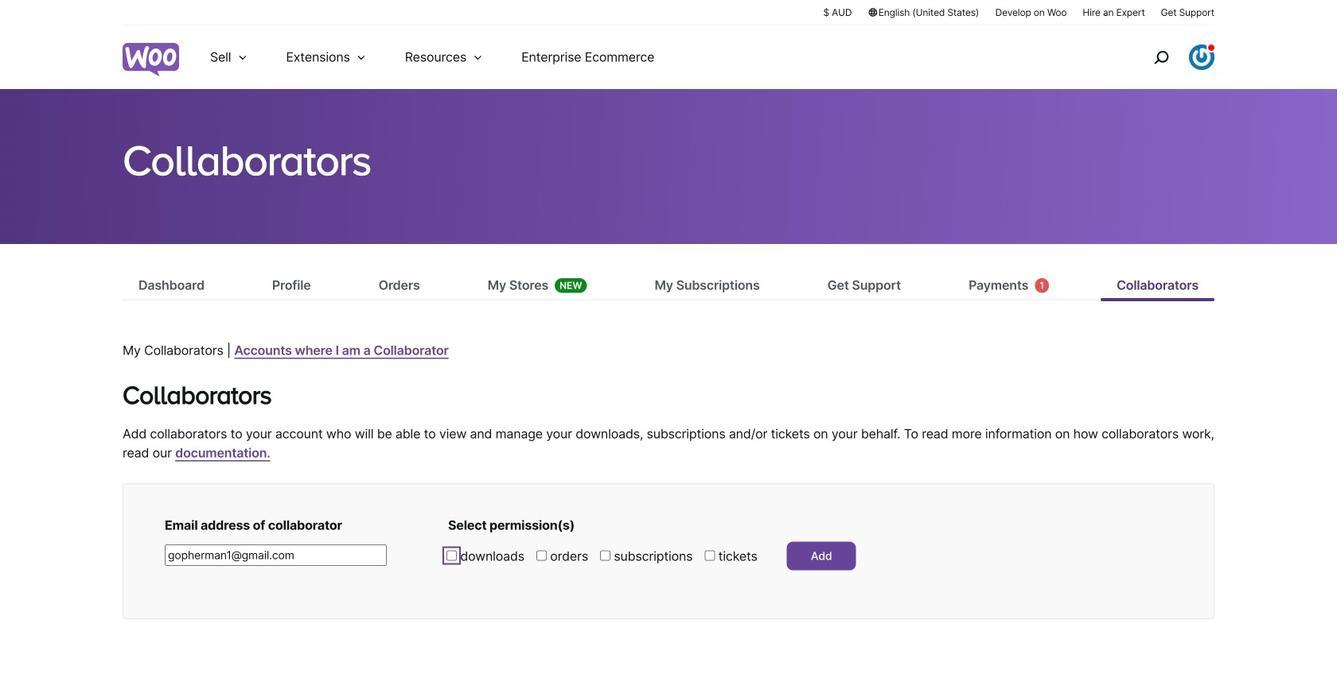 Task type: locate. For each thing, give the bounding box(es) containing it.
None checkbox
[[600, 551, 611, 562], [705, 551, 715, 562], [600, 551, 611, 562], [705, 551, 715, 562]]

search image
[[1149, 45, 1174, 70]]

None checkbox
[[447, 551, 457, 562], [536, 551, 547, 562], [447, 551, 457, 562], [536, 551, 547, 562]]

open account menu image
[[1189, 45, 1215, 70]]



Task type: describe. For each thing, give the bounding box(es) containing it.
service navigation menu element
[[1120, 31, 1215, 83]]



Task type: vqa. For each thing, say whether or not it's contained in the screenshot.
Home and Furniture
no



